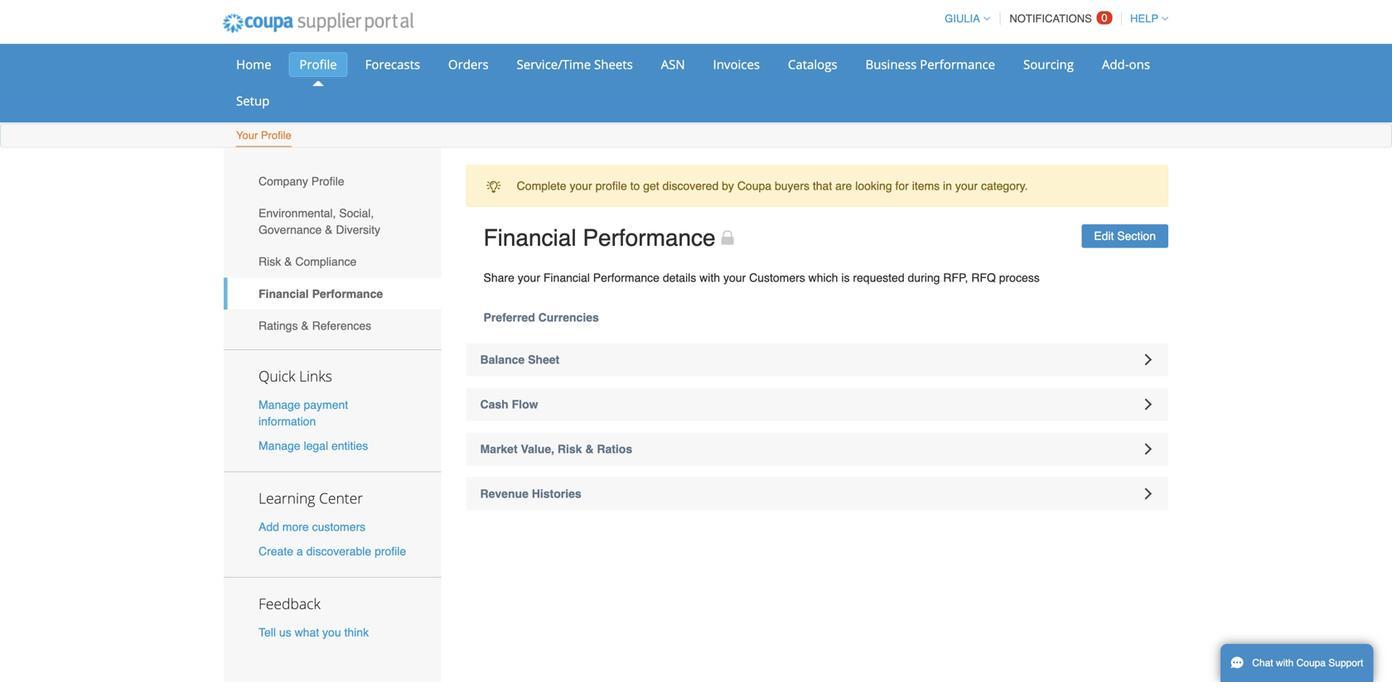 Task type: describe. For each thing, give the bounding box(es) containing it.
add-
[[1102, 56, 1129, 73]]

chat with coupa support
[[1252, 658, 1363, 670]]

rfq
[[971, 271, 996, 285]]

what
[[295, 626, 319, 640]]

edit section link
[[1082, 225, 1168, 248]]

profile inside alert
[[595, 180, 627, 193]]

risk & compliance link
[[224, 246, 441, 278]]

business performance link
[[855, 52, 1006, 77]]

learning center
[[259, 489, 363, 508]]

ratings & references
[[259, 319, 371, 333]]

market value, risk & ratios button
[[466, 433, 1168, 466]]

cash
[[480, 398, 509, 411]]

coupa inside button
[[1297, 658, 1326, 670]]

entities
[[331, 440, 368, 453]]

market value, risk & ratios heading
[[466, 433, 1168, 466]]

manage payment information link
[[259, 399, 348, 429]]

asn link
[[650, 52, 696, 77]]

profile for your profile
[[261, 129, 291, 142]]

add more customers link
[[259, 521, 366, 534]]

your right in
[[955, 180, 978, 193]]

support
[[1329, 658, 1363, 670]]

revenue histories button
[[466, 478, 1168, 511]]

market
[[480, 443, 518, 456]]

balance sheet
[[480, 353, 560, 367]]

edit section
[[1094, 230, 1156, 243]]

chat with coupa support button
[[1221, 645, 1373, 683]]

& inside ratings & references link
[[301, 319, 309, 333]]

environmental, social, governance & diversity link
[[224, 197, 441, 246]]

social,
[[339, 207, 374, 220]]

ons
[[1129, 56, 1150, 73]]

company profile link
[[224, 165, 441, 197]]

company profile
[[259, 175, 344, 188]]

process
[[999, 271, 1040, 285]]

sheets
[[594, 56, 633, 73]]

sourcing link
[[1013, 52, 1085, 77]]

which
[[809, 271, 838, 285]]

forecasts link
[[354, 52, 431, 77]]

by
[[722, 180, 734, 193]]

is
[[841, 271, 850, 285]]

preferred currencies
[[484, 311, 599, 324]]

orders link
[[437, 52, 499, 77]]

add more customers
[[259, 521, 366, 534]]

complete your profile to get discovered by coupa buyers that are looking for items in your category. alert
[[466, 165, 1168, 207]]

compliance
[[295, 255, 357, 269]]

asn
[[661, 56, 685, 73]]

histories
[[532, 488, 581, 501]]

complete
[[517, 180, 566, 193]]

that
[[813, 180, 832, 193]]

0 horizontal spatial financial performance
[[259, 287, 383, 301]]

home link
[[225, 52, 282, 77]]

risk inside risk & compliance link
[[259, 255, 281, 269]]

revenue histories
[[480, 488, 581, 501]]

items
[[912, 180, 940, 193]]

chat
[[1252, 658, 1273, 670]]

governance
[[259, 223, 322, 237]]

create a discoverable profile link
[[259, 545, 406, 558]]

0 vertical spatial financial
[[484, 225, 576, 251]]

& inside risk & compliance link
[[284, 255, 292, 269]]

flow
[[512, 398, 538, 411]]

catalogs
[[788, 56, 837, 73]]

notifications
[[1010, 12, 1092, 25]]

profile link
[[289, 52, 348, 77]]

0 horizontal spatial with
[[700, 271, 720, 285]]

0
[[1102, 12, 1108, 24]]

balance sheet button
[[466, 343, 1168, 377]]

customers
[[312, 521, 366, 534]]

a
[[297, 545, 303, 558]]

quick
[[259, 367, 295, 386]]

ratings & references link
[[224, 310, 441, 342]]

in
[[943, 180, 952, 193]]

discovered
[[663, 180, 719, 193]]

help
[[1130, 12, 1158, 25]]

complete your profile to get discovered by coupa buyers that are looking for items in your category.
[[517, 180, 1028, 193]]

cash flow button
[[466, 388, 1168, 421]]

& inside environmental, social, governance & diversity
[[325, 223, 333, 237]]

performance up references
[[312, 287, 383, 301]]

looking
[[855, 180, 892, 193]]

manage legal entities link
[[259, 440, 368, 453]]

company
[[259, 175, 308, 188]]

your
[[236, 129, 258, 142]]

with inside button
[[1276, 658, 1294, 670]]

your left customers
[[723, 271, 746, 285]]

environmental, social, governance & diversity
[[259, 207, 380, 237]]



Task type: vqa. For each thing, say whether or not it's contained in the screenshot.
looking
yes



Task type: locate. For each thing, give the bounding box(es) containing it.
0 vertical spatial financial performance
[[484, 225, 716, 251]]

with
[[700, 271, 720, 285], [1276, 658, 1294, 670]]

manage inside manage payment information
[[259, 399, 300, 412]]

manage down the information
[[259, 440, 300, 453]]

coupa left the support at the bottom of the page
[[1297, 658, 1326, 670]]

discoverable
[[306, 545, 371, 558]]

tell us what you think
[[259, 626, 369, 640]]

& down governance
[[284, 255, 292, 269]]

profile right discoverable at the left bottom of page
[[375, 545, 406, 558]]

risk & compliance
[[259, 255, 357, 269]]

0 horizontal spatial coupa
[[737, 180, 772, 193]]

us
[[279, 626, 291, 640]]

for
[[895, 180, 909, 193]]

currencies
[[538, 311, 599, 324]]

profile left the to
[[595, 180, 627, 193]]

environmental,
[[259, 207, 336, 220]]

profile inside "your profile" link
[[261, 129, 291, 142]]

think
[[344, 626, 369, 640]]

0 vertical spatial with
[[700, 271, 720, 285]]

profile
[[595, 180, 627, 193], [375, 545, 406, 558]]

feedback
[[259, 594, 321, 614]]

orders
[[448, 56, 489, 73]]

1 horizontal spatial risk
[[558, 443, 582, 456]]

1 vertical spatial financial performance
[[259, 287, 383, 301]]

tell us what you think button
[[259, 625, 369, 641]]

profile
[[299, 56, 337, 73], [261, 129, 291, 142], [311, 175, 344, 188]]

sheet
[[528, 353, 560, 367]]

financial performance down the to
[[484, 225, 716, 251]]

invoices link
[[702, 52, 771, 77]]

diversity
[[336, 223, 380, 237]]

get
[[643, 180, 659, 193]]

more
[[282, 521, 309, 534]]

information
[[259, 415, 316, 429]]

rfp,
[[943, 271, 968, 285]]

value,
[[521, 443, 554, 456]]

add-ons
[[1102, 56, 1150, 73]]

& left diversity
[[325, 223, 333, 237]]

your right share
[[518, 271, 540, 285]]

profile inside the "profile" link
[[299, 56, 337, 73]]

balance sheet heading
[[466, 343, 1168, 377]]

1 vertical spatial profile
[[261, 129, 291, 142]]

coupa supplier portal image
[[211, 2, 425, 44]]

to
[[630, 180, 640, 193]]

navigation
[[937, 2, 1168, 35]]

financial up currencies
[[544, 271, 590, 285]]

profile right your
[[261, 129, 291, 142]]

create a discoverable profile
[[259, 545, 406, 558]]

profile for company profile
[[311, 175, 344, 188]]

sourcing
[[1023, 56, 1074, 73]]

0 vertical spatial coupa
[[737, 180, 772, 193]]

share your financial performance details with your customers which is requested during rfp, rfq process
[[484, 271, 1040, 285]]

1 manage from the top
[[259, 399, 300, 412]]

1 horizontal spatial profile
[[595, 180, 627, 193]]

tell
[[259, 626, 276, 640]]

performance up the details
[[583, 225, 716, 251]]

revenue histories heading
[[466, 478, 1168, 511]]

business
[[866, 56, 917, 73]]

edit
[[1094, 230, 1114, 243]]

quick links
[[259, 367, 332, 386]]

risk
[[259, 255, 281, 269], [558, 443, 582, 456]]

coupa
[[737, 180, 772, 193], [1297, 658, 1326, 670]]

business performance
[[866, 56, 995, 73]]

coupa inside alert
[[737, 180, 772, 193]]

financial performance link
[[224, 278, 441, 310]]

invoices
[[713, 56, 760, 73]]

profile inside the company profile link
[[311, 175, 344, 188]]

details
[[663, 271, 696, 285]]

1 vertical spatial risk
[[558, 443, 582, 456]]

2 manage from the top
[[259, 440, 300, 453]]

coupa right by
[[737, 180, 772, 193]]

your profile
[[236, 129, 291, 142]]

1 vertical spatial coupa
[[1297, 658, 1326, 670]]

2 vertical spatial profile
[[311, 175, 344, 188]]

1 vertical spatial with
[[1276, 658, 1294, 670]]

ratios
[[597, 443, 632, 456]]

0 vertical spatial profile
[[595, 180, 627, 193]]

0 horizontal spatial profile
[[375, 545, 406, 558]]

navigation containing notifications 0
[[937, 2, 1168, 35]]

risk inside market value, risk & ratios dropdown button
[[558, 443, 582, 456]]

manage for manage legal entities
[[259, 440, 300, 453]]

you
[[322, 626, 341, 640]]

help link
[[1123, 12, 1168, 25]]

manage up the information
[[259, 399, 300, 412]]

legal
[[304, 440, 328, 453]]

your
[[570, 180, 592, 193], [955, 180, 978, 193], [518, 271, 540, 285], [723, 271, 746, 285]]

notifications 0
[[1010, 12, 1108, 25]]

1 horizontal spatial coupa
[[1297, 658, 1326, 670]]

performance left the details
[[593, 271, 660, 285]]

risk right value,
[[558, 443, 582, 456]]

forecasts
[[365, 56, 420, 73]]

giulia link
[[937, 12, 990, 25]]

buyers
[[775, 180, 810, 193]]

1 vertical spatial financial
[[544, 271, 590, 285]]

create
[[259, 545, 293, 558]]

preferred
[[484, 311, 535, 324]]

share
[[484, 271, 514, 285]]

1 vertical spatial profile
[[375, 545, 406, 558]]

1 vertical spatial manage
[[259, 440, 300, 453]]

learning
[[259, 489, 315, 508]]

market value, risk & ratios
[[480, 443, 632, 456]]

financial up ratings
[[259, 287, 309, 301]]

1 horizontal spatial financial performance
[[484, 225, 716, 251]]

manage for manage payment information
[[259, 399, 300, 412]]

your right complete
[[570, 180, 592, 193]]

revenue
[[480, 488, 529, 501]]

category.
[[981, 180, 1028, 193]]

& inside market value, risk & ratios dropdown button
[[585, 443, 594, 456]]

performance down giulia
[[920, 56, 995, 73]]

financial
[[484, 225, 576, 251], [544, 271, 590, 285], [259, 287, 309, 301]]

& left ratios
[[585, 443, 594, 456]]

with right chat
[[1276, 658, 1294, 670]]

with right the details
[[700, 271, 720, 285]]

& right ratings
[[301, 319, 309, 333]]

your profile link
[[235, 126, 292, 147]]

are
[[835, 180, 852, 193]]

0 horizontal spatial risk
[[259, 255, 281, 269]]

add
[[259, 521, 279, 534]]

cash flow heading
[[466, 388, 1168, 421]]

2 vertical spatial financial
[[259, 287, 309, 301]]

add-ons link
[[1091, 52, 1161, 77]]

customers
[[749, 271, 805, 285]]

profile up 'environmental, social, governance & diversity' link
[[311, 175, 344, 188]]

links
[[299, 367, 332, 386]]

profile down 'coupa supplier portal' image
[[299, 56, 337, 73]]

catalogs link
[[777, 52, 848, 77]]

0 vertical spatial risk
[[259, 255, 281, 269]]

0 vertical spatial manage
[[259, 399, 300, 412]]

manage legal entities
[[259, 440, 368, 453]]

setup
[[236, 92, 270, 109]]

giulia
[[945, 12, 980, 25]]

1 horizontal spatial with
[[1276, 658, 1294, 670]]

ratings
[[259, 319, 298, 333]]

financial up share
[[484, 225, 576, 251]]

references
[[312, 319, 371, 333]]

0 vertical spatial profile
[[299, 56, 337, 73]]

financial performance down "compliance"
[[259, 287, 383, 301]]

manage
[[259, 399, 300, 412], [259, 440, 300, 453]]

risk down governance
[[259, 255, 281, 269]]



